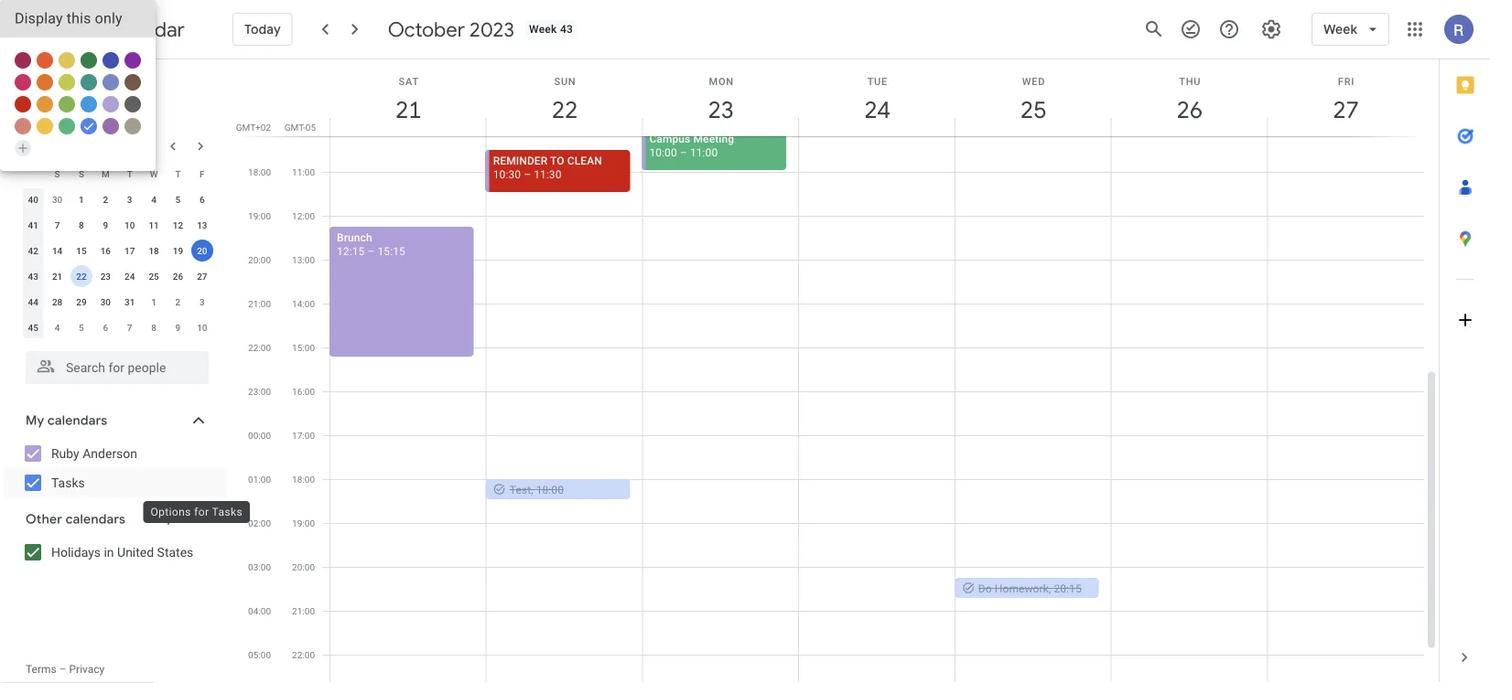 Task type: locate. For each thing, give the bounding box(es) containing it.
10 inside 'element'
[[197, 322, 207, 333]]

21:00 left "14:00"
[[248, 298, 271, 309]]

7
[[55, 220, 60, 231], [127, 322, 132, 333]]

05:00
[[248, 650, 271, 661]]

21
[[394, 95, 421, 125], [52, 271, 62, 282]]

brunch 12:15 – 15:15
[[337, 231, 405, 258]]

column header
[[21, 161, 45, 187]]

0 vertical spatial 6
[[200, 194, 205, 205]]

26 link
[[1169, 89, 1211, 131]]

3
[[127, 194, 132, 205], [200, 297, 205, 308]]

row group containing 40
[[21, 187, 214, 341]]

11:00 inside campus meeting 10:00 – 11:00
[[690, 146, 718, 159]]

1 vertical spatial 26
[[173, 271, 183, 282]]

1 horizontal spatial 21
[[394, 95, 421, 125]]

row group
[[21, 187, 214, 341]]

23 column header
[[642, 60, 799, 136]]

0 vertical spatial 7
[[55, 220, 60, 231]]

0 horizontal spatial 4
[[55, 322, 60, 333]]

0 horizontal spatial 25
[[149, 271, 159, 282]]

24 inside row group
[[125, 271, 135, 282]]

1 vertical spatial 1
[[151, 297, 156, 308]]

24 column header
[[798, 60, 956, 136]]

21 down sat
[[394, 95, 421, 125]]

0 horizontal spatial s
[[55, 168, 60, 179]]

sat
[[399, 76, 419, 87]]

10 left 11 at the top
[[125, 220, 135, 231]]

1 horizontal spatial 7
[[127, 322, 132, 333]]

3 row from the top
[[21, 212, 214, 238]]

17
[[125, 245, 135, 256]]

2023 left week 43
[[470, 16, 514, 42]]

14:00
[[292, 298, 315, 309]]

7 row from the top
[[21, 315, 214, 341]]

today
[[244, 21, 281, 38]]

s left m
[[79, 168, 84, 179]]

1 right september 30 element
[[79, 194, 84, 205]]

1 vertical spatial 11:00
[[292, 167, 315, 178]]

0 vertical spatial 11:00
[[690, 146, 718, 159]]

0 vertical spatial 22:00
[[248, 342, 271, 353]]

calendars inside "dropdown button"
[[66, 512, 125, 528]]

0 vertical spatial 8
[[79, 220, 84, 231]]

1 vertical spatial 2023
[[81, 138, 111, 155]]

10 for november 10 'element'
[[197, 322, 207, 333]]

16 element
[[95, 240, 117, 262]]

21 left 22 element
[[52, 271, 62, 282]]

16:00
[[292, 386, 315, 397]]

9 right november 8 element
[[175, 322, 181, 333]]

25 link
[[1013, 89, 1055, 131]]

fri 27
[[1332, 76, 1358, 125]]

10 right the november 9 element
[[197, 322, 207, 333]]

0 vertical spatial tasks
[[51, 476, 85, 491]]

27
[[1332, 95, 1358, 125], [197, 271, 207, 282]]

today button
[[233, 7, 293, 51]]

0 horizontal spatial 8
[[79, 220, 84, 231]]

1 horizontal spatial 24
[[863, 95, 889, 125]]

0 vertical spatial 5
[[175, 194, 181, 205]]

23 right 22 element
[[100, 271, 111, 282]]

23:00
[[248, 386, 271, 397]]

row containing 43
[[21, 264, 214, 289]]

fri
[[1338, 76, 1355, 87]]

22:00 left 15:00
[[248, 342, 271, 353]]

cherry blossom, set calendar color menu item
[[15, 74, 31, 91]]

gmt-
[[285, 122, 306, 133]]

radicchio, set calendar color menu item
[[15, 52, 31, 69]]

1 horizontal spatial 25
[[1019, 95, 1046, 125]]

1 horizontal spatial tasks
[[212, 506, 243, 519]]

0 horizontal spatial 5
[[79, 322, 84, 333]]

20:15
[[1054, 583, 1082, 596]]

10:00
[[649, 146, 677, 159]]

7 right november 6 "element"
[[127, 322, 132, 333]]

30
[[52, 194, 62, 205], [100, 297, 111, 308]]

tasks right for on the left
[[212, 506, 243, 519]]

25 right 24 element
[[149, 271, 159, 282]]

0 horizontal spatial 7
[[55, 220, 60, 231]]

18:00 down 17:00
[[292, 474, 315, 485]]

18:00 right test
[[536, 484, 564, 497]]

44
[[28, 297, 38, 308]]

wed
[[1022, 76, 1046, 87]]

24
[[863, 95, 889, 125], [125, 271, 135, 282]]

– left '15:15'
[[368, 245, 375, 258]]

26 inside row group
[[173, 271, 183, 282]]

– down campus
[[680, 146, 687, 159]]

1 vertical spatial 8
[[151, 322, 156, 333]]

7 right 41
[[55, 220, 60, 231]]

0 vertical spatial 21
[[394, 95, 421, 125]]

0 horizontal spatial 43
[[28, 271, 38, 282]]

0 vertical spatial october
[[388, 16, 465, 42]]

10 element
[[119, 214, 141, 236]]

peacock, set calendar color menu item
[[81, 96, 97, 113]]

12 element
[[167, 214, 189, 236]]

0 vertical spatial 25
[[1019, 95, 1046, 125]]

1 vertical spatial 21
[[52, 271, 62, 282]]

october 2023 grid
[[17, 161, 214, 341]]

main drawer image
[[22, 18, 44, 40]]

43
[[560, 23, 573, 36], [28, 271, 38, 282]]

options for tasks
[[151, 506, 243, 519]]

0 horizontal spatial 1
[[79, 194, 84, 205]]

1 vertical spatial 21:00
[[292, 606, 315, 617]]

anderson
[[83, 446, 137, 461]]

thu 26
[[1176, 76, 1202, 125]]

avocado, set calendar color menu item
[[59, 74, 75, 91]]

calendars up in
[[66, 512, 125, 528]]

mango, set calendar color menu item
[[37, 96, 53, 113]]

october
[[388, 16, 465, 42], [26, 138, 78, 155]]

22:00 right 05:00
[[292, 650, 315, 661]]

0 vertical spatial 21:00
[[248, 298, 271, 309]]

28
[[52, 297, 62, 308]]

1 vertical spatial 43
[[28, 271, 38, 282]]

24 right 23 element
[[125, 271, 135, 282]]

30 right the 29 element
[[100, 297, 111, 308]]

1 vertical spatial 3
[[200, 297, 205, 308]]

25 down wed
[[1019, 95, 1046, 125]]

10
[[125, 220, 135, 231], [197, 322, 207, 333]]

tomato, set calendar color menu item
[[15, 96, 31, 113]]

settings menu image
[[1261, 18, 1283, 40]]

–
[[680, 146, 687, 159], [524, 168, 531, 181], [368, 245, 375, 258], [59, 664, 66, 677]]

5 right november 4 element
[[79, 322, 84, 333]]

row containing 44
[[21, 289, 214, 315]]

26 right 25 element
[[173, 271, 183, 282]]

01:00
[[248, 474, 271, 485]]

20:00 left 13:00
[[248, 255, 271, 265]]

holidays in united states
[[51, 545, 193, 560]]

my calendars button
[[4, 406, 227, 436]]

calendars for other calendars
[[66, 512, 125, 528]]

week
[[1324, 21, 1358, 38], [529, 23, 557, 36]]

22:00
[[248, 342, 271, 353], [292, 650, 315, 661]]

23 element
[[95, 265, 117, 287]]

4 left november 5 element on the top of the page
[[55, 322, 60, 333]]

november 4 element
[[46, 317, 68, 339]]

25 inside 25 element
[[149, 271, 159, 282]]

8
[[79, 220, 84, 231], [151, 322, 156, 333]]

1 horizontal spatial 5
[[175, 194, 181, 205]]

november 1 element
[[143, 291, 165, 313]]

0 horizontal spatial 3
[[127, 194, 132, 205]]

11:00
[[690, 146, 718, 159], [292, 167, 315, 178]]

31 element
[[119, 291, 141, 313]]

11 element
[[143, 214, 165, 236]]

0 vertical spatial 10
[[125, 220, 135, 231]]

1 horizontal spatial 11:00
[[690, 146, 718, 159]]

12:00
[[292, 211, 315, 222]]

1 left november 2 element
[[151, 297, 156, 308]]

1 horizontal spatial t
[[175, 168, 181, 179]]

calendar element
[[59, 11, 185, 51]]

4 row from the top
[[21, 238, 214, 264]]

2
[[103, 194, 108, 205], [175, 297, 181, 308]]

43 left 21 element in the left top of the page
[[28, 271, 38, 282]]

0 horizontal spatial 9
[[103, 220, 108, 231]]

2 down m
[[103, 194, 108, 205]]

0 vertical spatial 24
[[863, 95, 889, 125]]

t right "w"
[[175, 168, 181, 179]]

26 down thu
[[1176, 95, 1202, 125]]

0 vertical spatial 2
[[103, 194, 108, 205]]

1 vertical spatial 4
[[55, 322, 60, 333]]

add custom color menu item
[[15, 140, 31, 157]]

november 8 element
[[143, 317, 165, 339]]

23 down mon
[[707, 95, 733, 125]]

0 horizontal spatial 2
[[103, 194, 108, 205]]

17:00
[[292, 430, 315, 441]]

3 up '10' element
[[127, 194, 132, 205]]

graphite, set calendar color menu item
[[125, 96, 141, 113]]

0 horizontal spatial 26
[[173, 271, 183, 282]]

0 horizontal spatial ,
[[531, 484, 533, 497]]

citron, set calendar color menu item
[[59, 52, 75, 69]]

1 vertical spatial calendars
[[66, 512, 125, 528]]

0 horizontal spatial 21
[[52, 271, 62, 282]]

22 down sun in the left of the page
[[551, 95, 577, 125]]

24 down tue
[[863, 95, 889, 125]]

0 horizontal spatial 22:00
[[248, 342, 271, 353]]

1 horizontal spatial 9
[[175, 322, 181, 333]]

0 vertical spatial 27
[[1332, 95, 1358, 125]]

tasks list item
[[4, 469, 227, 498]]

10:30
[[493, 168, 521, 181]]

1 s from the left
[[55, 168, 60, 179]]

0 vertical spatial 20:00
[[248, 255, 271, 265]]

5 row from the top
[[21, 264, 214, 289]]

add other calendars image
[[159, 510, 178, 528]]

october 2023
[[388, 16, 514, 42], [26, 138, 111, 155]]

1 vertical spatial 27
[[197, 271, 207, 282]]

pistachio, set calendar color menu item
[[59, 96, 75, 113]]

1 vertical spatial 22
[[76, 271, 87, 282]]

22 column header
[[486, 60, 643, 136]]

24 inside column header
[[863, 95, 889, 125]]

0 vertical spatial 3
[[127, 194, 132, 205]]

18:00 down gmt+02
[[248, 167, 271, 178]]

homework
[[995, 583, 1049, 596]]

27 inside october 2023 grid
[[197, 271, 207, 282]]

1 horizontal spatial week
[[1324, 21, 1358, 38]]

s up september 30 element
[[55, 168, 60, 179]]

0 horizontal spatial 30
[[52, 194, 62, 205]]

6 inside "element"
[[103, 322, 108, 333]]

calendar list entry. element
[[0, 0, 156, 171]]

cocoa, set calendar color menu item
[[125, 74, 141, 91]]

19 element
[[167, 240, 189, 262]]

6 down "f"
[[200, 194, 205, 205]]

4
[[151, 194, 156, 205], [55, 322, 60, 333]]

october up sat
[[388, 16, 465, 42]]

mon
[[709, 76, 734, 87]]

30 inside "element"
[[100, 297, 111, 308]]

0 horizontal spatial t
[[127, 168, 132, 179]]

0 horizontal spatial week
[[529, 23, 557, 36]]

1 horizontal spatial 23
[[707, 95, 733, 125]]

3 right november 2 element
[[200, 297, 205, 308]]

t left "w"
[[127, 168, 132, 179]]

0 horizontal spatial 22
[[76, 271, 87, 282]]

22
[[551, 95, 577, 125], [76, 271, 87, 282]]

week up sun in the left of the page
[[529, 23, 557, 36]]

october down banana, set calendar color menu item
[[26, 138, 78, 155]]

11:00 down "meeting"
[[690, 146, 718, 159]]

1 vertical spatial 9
[[175, 322, 181, 333]]

october 2023 up sat
[[388, 16, 514, 42]]

1 horizontal spatial s
[[79, 168, 84, 179]]

0 vertical spatial 19:00
[[248, 211, 271, 222]]

03:00
[[248, 562, 271, 573]]

25
[[1019, 95, 1046, 125], [149, 271, 159, 282]]

5 up '12' element
[[175, 194, 181, 205]]

8 left the november 9 element
[[151, 322, 156, 333]]

calendars
[[48, 413, 107, 429], [66, 512, 125, 528]]

20:00 right 03:00
[[292, 562, 315, 573]]

1 horizontal spatial 2023
[[470, 16, 514, 42]]

week up fri
[[1324, 21, 1358, 38]]

amethyst, set calendar color menu item
[[103, 118, 119, 135]]

1 horizontal spatial ,
[[1049, 583, 1051, 596]]

1 vertical spatial 19:00
[[292, 518, 315, 529]]

1 horizontal spatial 6
[[200, 194, 205, 205]]

1 horizontal spatial 18:00
[[292, 474, 315, 485]]

2 right november 1 element
[[175, 297, 181, 308]]

6 row from the top
[[21, 289, 214, 315]]

8 up 15 element
[[79, 220, 84, 231]]

1 vertical spatial 22:00
[[292, 650, 315, 661]]

october 2023 down sage, set calendar color menu item
[[26, 138, 111, 155]]

reminder
[[493, 154, 548, 167]]

1 horizontal spatial 22:00
[[292, 650, 315, 661]]

11:00 up 12:00
[[292, 167, 315, 178]]

22 right 21 element in the left top of the page
[[76, 271, 87, 282]]

11
[[149, 220, 159, 231]]

mon 23
[[707, 76, 734, 125]]

– inside the brunch 12:15 – 15:15
[[368, 245, 375, 258]]

holidays
[[51, 545, 101, 560]]

2 horizontal spatial 18:00
[[536, 484, 564, 497]]

0 vertical spatial 43
[[560, 23, 573, 36]]

19:00 left 12:00
[[248, 211, 271, 222]]

0 vertical spatial 22
[[551, 95, 577, 125]]

4 up 11 element
[[151, 194, 156, 205]]

17 element
[[119, 240, 141, 262]]

tab list
[[1440, 60, 1490, 633]]

row containing 42
[[21, 238, 214, 264]]

2023
[[470, 16, 514, 42], [81, 138, 111, 155]]

row
[[21, 161, 214, 187], [21, 187, 214, 212], [21, 212, 214, 238], [21, 238, 214, 264], [21, 264, 214, 289], [21, 289, 214, 315], [21, 315, 214, 341]]

18:00
[[248, 167, 271, 178], [292, 474, 315, 485], [536, 484, 564, 497]]

16
[[100, 245, 111, 256]]

2023 down cobalt, set calendar color "menu item"
[[81, 138, 111, 155]]

19:00
[[248, 211, 271, 222], [292, 518, 315, 529]]

0 vertical spatial 1
[[79, 194, 84, 205]]

13 element
[[191, 214, 213, 236]]

30 for september 30 element
[[52, 194, 62, 205]]

my calendars
[[26, 413, 107, 429]]

week inside dropdown button
[[1324, 21, 1358, 38]]

21:00 right 04:00
[[292, 606, 315, 617]]

1 vertical spatial tasks
[[212, 506, 243, 519]]

0 horizontal spatial 23
[[100, 271, 111, 282]]

0 horizontal spatial 24
[[125, 271, 135, 282]]

tasks inside list item
[[51, 476, 85, 491]]

1 horizontal spatial 21:00
[[292, 606, 315, 617]]

1 horizontal spatial 2
[[175, 297, 181, 308]]

1 vertical spatial 6
[[103, 322, 108, 333]]

22 element
[[70, 265, 92, 287]]

tasks down ruby
[[51, 476, 85, 491]]

1 vertical spatial 20:00
[[292, 562, 315, 573]]

5
[[175, 194, 181, 205], [79, 322, 84, 333]]

23
[[707, 95, 733, 125], [100, 271, 111, 282]]

21 inside october 2023 grid
[[52, 271, 62, 282]]

26
[[1176, 95, 1202, 125], [173, 271, 183, 282]]

0 vertical spatial 30
[[52, 194, 62, 205]]

menu item
[[0, 0, 156, 37]]

– inside campus meeting 10:00 – 11:00
[[680, 146, 687, 159]]

Search for people text field
[[37, 352, 198, 385]]

6 right november 5 element on the top of the page
[[103, 322, 108, 333]]

6
[[200, 194, 205, 205], [103, 322, 108, 333]]

30 element
[[95, 291, 117, 313]]

column header inside october 2023 grid
[[21, 161, 45, 187]]

2 row from the top
[[21, 187, 214, 212]]

23 inside grid
[[100, 271, 111, 282]]

test
[[510, 484, 531, 497]]

9 left '10' element
[[103, 220, 108, 231]]

1 horizontal spatial 20:00
[[292, 562, 315, 573]]

26 inside column header
[[1176, 95, 1202, 125]]

1 vertical spatial 24
[[125, 271, 135, 282]]

1 vertical spatial 23
[[100, 271, 111, 282]]

calendars up ruby
[[48, 413, 107, 429]]

1 vertical spatial 10
[[197, 322, 207, 333]]

26 element
[[167, 265, 189, 287]]

1 t from the left
[[127, 168, 132, 179]]

27 right 26 element
[[197, 271, 207, 282]]

flamingo, set calendar color menu item
[[15, 118, 31, 135]]

26 column header
[[1111, 60, 1268, 136]]

1 horizontal spatial 30
[[100, 297, 111, 308]]

27 down fri
[[1332, 95, 1358, 125]]

november 9 element
[[167, 317, 189, 339]]

– down the reminder
[[524, 168, 531, 181]]

43 up sun in the left of the page
[[560, 23, 573, 36]]

calendars inside dropdown button
[[48, 413, 107, 429]]

1 row from the top
[[21, 161, 214, 187]]

10 for '10' element
[[125, 220, 135, 231]]

0 horizontal spatial 19:00
[[248, 211, 271, 222]]

w
[[150, 168, 158, 179]]

30 right 40
[[52, 194, 62, 205]]

None search field
[[0, 344, 227, 385]]

0 horizontal spatial 10
[[125, 220, 135, 231]]

grid
[[234, 60, 1439, 684]]

0 horizontal spatial 6
[[103, 322, 108, 333]]

19:00 right 02:00
[[292, 518, 315, 529]]



Task type: vqa. For each thing, say whether or not it's contained in the screenshot.
"DECEMBER" to the left
no



Task type: describe. For each thing, give the bounding box(es) containing it.
sun 22
[[551, 76, 577, 125]]

1 vertical spatial 5
[[79, 322, 84, 333]]

02:00
[[248, 518, 271, 529]]

tue
[[868, 76, 888, 87]]

reminder to clean 10:30 – 11:30
[[493, 154, 602, 181]]

week for week
[[1324, 21, 1358, 38]]

19
[[173, 245, 183, 256]]

week 43
[[529, 23, 573, 36]]

calendar heading
[[99, 17, 185, 43]]

22 cell
[[69, 264, 93, 289]]

terms – privacy
[[26, 664, 105, 677]]

15 element
[[70, 240, 92, 262]]

calendar
[[103, 17, 185, 43]]

0 horizontal spatial 2023
[[81, 138, 111, 155]]

do
[[979, 583, 992, 596]]

00:00
[[248, 430, 271, 441]]

ruby anderson
[[51, 446, 137, 461]]

7 inside november 7 element
[[127, 322, 132, 333]]

options
[[151, 506, 191, 519]]

sun
[[554, 76, 576, 87]]

calendar list entry. list box
[[0, 0, 156, 38]]

0 horizontal spatial 20:00
[[248, 255, 271, 265]]

do homework , 20:15
[[979, 583, 1082, 596]]

24 link
[[856, 89, 899, 131]]

15:00
[[292, 342, 315, 353]]

calendars for my calendars
[[48, 413, 107, 429]]

13:00
[[292, 255, 315, 265]]

23 inside mon 23
[[707, 95, 733, 125]]

21 element
[[46, 265, 68, 287]]

test , 18:00
[[510, 484, 564, 497]]

2 s from the left
[[79, 168, 84, 179]]

other calendars button
[[4, 505, 227, 535]]

banana, set calendar color menu item
[[37, 118, 53, 135]]

tue 24
[[863, 76, 889, 125]]

week button
[[1312, 7, 1390, 51]]

november 7 element
[[119, 317, 141, 339]]

wisteria, set calendar color menu item
[[103, 96, 119, 113]]

row containing 41
[[21, 212, 214, 238]]

clean
[[567, 154, 602, 167]]

1 horizontal spatial 3
[[200, 297, 205, 308]]

november 6 element
[[95, 317, 117, 339]]

november 5 element
[[70, 317, 92, 339]]

0 vertical spatial october 2023
[[388, 16, 514, 42]]

f
[[200, 168, 205, 179]]

28 element
[[46, 291, 68, 313]]

november 10 element
[[191, 317, 213, 339]]

eucalyptus, set calendar color menu item
[[81, 74, 97, 91]]

0 horizontal spatial october 2023
[[26, 138, 111, 155]]

0 horizontal spatial 21:00
[[248, 298, 271, 309]]

30 for 30 "element"
[[100, 297, 111, 308]]

1 horizontal spatial october
[[388, 16, 465, 42]]

22 link
[[544, 89, 586, 131]]

24 element
[[119, 265, 141, 287]]

grape, set calendar color menu item
[[125, 52, 141, 69]]

other
[[26, 512, 62, 528]]

birch, set calendar color menu item
[[125, 118, 141, 135]]

1 horizontal spatial 19:00
[[292, 518, 315, 529]]

12:15
[[337, 245, 365, 258]]

05
[[306, 122, 316, 133]]

blueberry, set calendar color menu item
[[103, 52, 119, 69]]

campus
[[649, 132, 691, 145]]

– right terms link
[[59, 664, 66, 677]]

14
[[52, 245, 62, 256]]

gmt+02
[[236, 122, 271, 133]]

meeting
[[693, 132, 734, 145]]

27 column header
[[1267, 60, 1425, 136]]

27 inside column header
[[1332, 95, 1358, 125]]

40
[[28, 194, 38, 205]]

2 t from the left
[[175, 168, 181, 179]]

1 vertical spatial ,
[[1049, 583, 1051, 596]]

brunch
[[337, 231, 372, 244]]

0 horizontal spatial 18:00
[[248, 167, 271, 178]]

27 link
[[1325, 89, 1367, 131]]

0 vertical spatial 4
[[151, 194, 156, 205]]

21 column header
[[330, 60, 487, 136]]

privacy
[[69, 664, 105, 677]]

18
[[149, 245, 159, 256]]

november 2 element
[[167, 291, 189, 313]]

15
[[76, 245, 87, 256]]

0 vertical spatial 2023
[[470, 16, 514, 42]]

thu
[[1179, 76, 1201, 87]]

21 link
[[388, 89, 430, 131]]

pumpkin, set calendar color menu item
[[37, 74, 53, 91]]

1 horizontal spatial 43
[[560, 23, 573, 36]]

04:00
[[248, 606, 271, 617]]

18 element
[[143, 240, 165, 262]]

cobalt, set calendar color menu item
[[81, 118, 97, 135]]

– inside 'reminder to clean 10:30 – 11:30'
[[524, 168, 531, 181]]

november 3 element
[[191, 291, 213, 313]]

25 column header
[[955, 60, 1112, 136]]

row group inside october 2023 grid
[[21, 187, 214, 341]]

0 vertical spatial 9
[[103, 220, 108, 231]]

14 element
[[46, 240, 68, 262]]

1 vertical spatial october
[[26, 138, 78, 155]]

row containing 45
[[21, 315, 214, 341]]

22 inside 22 element
[[76, 271, 87, 282]]

to
[[550, 154, 565, 167]]

41
[[28, 220, 38, 231]]

wed 25
[[1019, 76, 1046, 125]]

43 inside october 2023 grid
[[28, 271, 38, 282]]

sat 21
[[394, 76, 421, 125]]

my
[[26, 413, 44, 429]]

terms link
[[26, 664, 56, 677]]

20
[[197, 245, 207, 256]]

31
[[125, 297, 135, 308]]

20 cell
[[190, 238, 214, 264]]

11:30
[[534, 168, 562, 181]]

september 30 element
[[46, 189, 68, 211]]

23 link
[[700, 89, 742, 131]]

states
[[157, 545, 193, 560]]

row containing s
[[21, 161, 214, 187]]

in
[[104, 545, 114, 560]]

21 inside column header
[[394, 95, 421, 125]]

sage, set calendar color menu item
[[59, 118, 75, 135]]

1 horizontal spatial 8
[[151, 322, 156, 333]]

grid containing 21
[[234, 60, 1439, 684]]

week for week 43
[[529, 23, 557, 36]]

0 horizontal spatial 11:00
[[292, 167, 315, 178]]

15:15
[[378, 245, 405, 258]]

42
[[28, 245, 38, 256]]

29 element
[[70, 291, 92, 313]]

row containing 40
[[21, 187, 214, 212]]

campus meeting 10:00 – 11:00
[[649, 132, 734, 159]]

basil, set calendar color menu item
[[81, 52, 97, 69]]

for
[[194, 506, 209, 519]]

45
[[28, 322, 38, 333]]

tangerine, set calendar color menu item
[[37, 52, 53, 69]]

25 element
[[143, 265, 165, 287]]

m
[[102, 168, 110, 179]]

27 element
[[191, 265, 213, 287]]

12
[[173, 220, 183, 231]]

united
[[117, 545, 154, 560]]

terms
[[26, 664, 56, 677]]

ruby
[[51, 446, 79, 461]]

25 inside wed 25
[[1019, 95, 1046, 125]]

my calendars list
[[4, 439, 227, 498]]

22 inside 22 column header
[[551, 95, 577, 125]]

20, today element
[[191, 240, 213, 262]]

lavender, set calendar color menu item
[[103, 74, 119, 91]]

privacy link
[[69, 664, 105, 677]]



